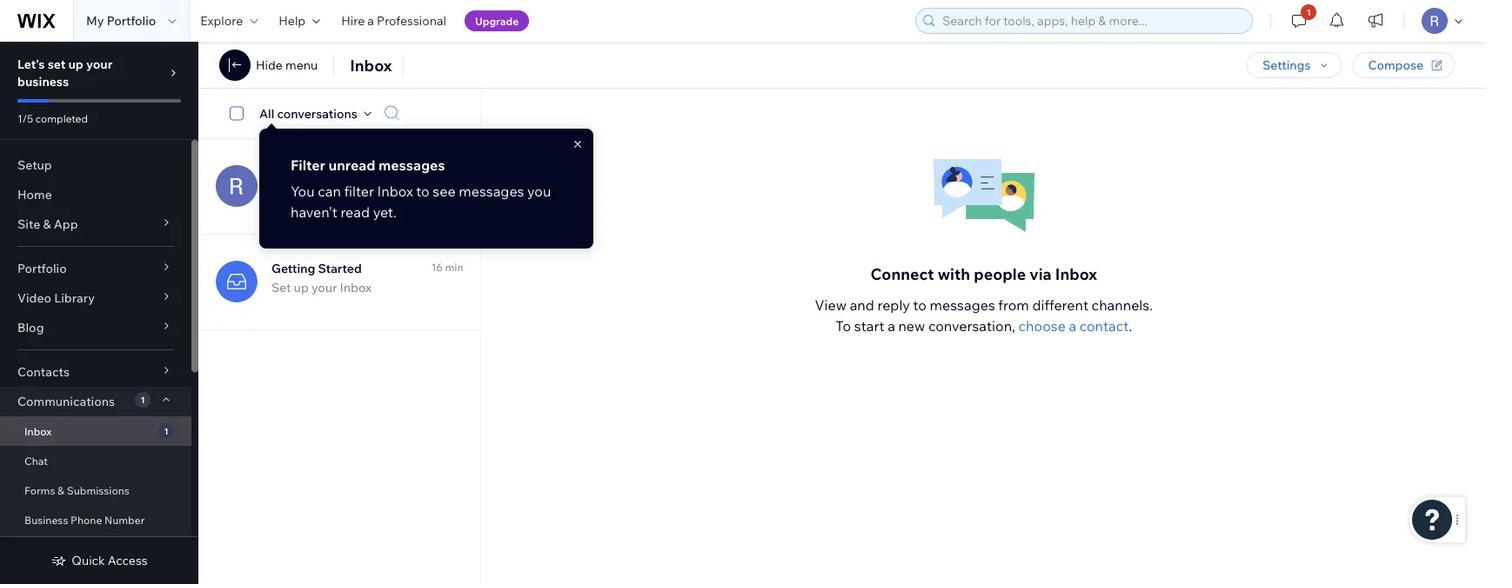 Task type: vqa. For each thing, say whether or not it's contained in the screenshot.
Forms & Submissions
yes



Task type: describe. For each thing, give the bounding box(es) containing it.
view
[[815, 297, 847, 314]]

filter unread messages you can filter inbox to see messages you haven't read yet.
[[291, 157, 551, 221]]

help
[[279, 13, 306, 28]]

completed
[[36, 112, 88, 125]]

settings button
[[1247, 52, 1343, 78]]

video library button
[[0, 284, 191, 313]]

app
[[54, 217, 78, 232]]

let's
[[17, 57, 45, 72]]

you:
[[272, 185, 296, 200]]

connect with people via inbox
[[871, 264, 1098, 284]]

blog button
[[0, 313, 191, 343]]

a for choose
[[1069, 318, 1077, 335]]

video library
[[17, 291, 95, 306]]

& for forms
[[58, 484, 64, 497]]

portfolio button
[[0, 254, 191, 284]]

set up your inbox
[[272, 280, 372, 296]]

site & app button
[[0, 210, 191, 239]]

let's set up your business
[[17, 57, 113, 89]]

a inside view and reply to messages from different channels. to start a new conversation,
[[888, 318, 895, 335]]

1 horizontal spatial 1
[[164, 426, 168, 437]]

15 min
[[432, 165, 464, 178]]

menu
[[286, 57, 318, 73]]

my
[[86, 13, 104, 28]]

quick access button
[[51, 554, 148, 569]]

.
[[1129, 318, 1133, 335]]

1 horizontal spatial portfolio
[[107, 13, 156, 28]]

haven't
[[291, 204, 338, 221]]

inbox inside filter unread messages you can filter inbox to see messages you haven't read yet.
[[377, 183, 413, 200]]

Search for tools, apps, help & more... field
[[937, 9, 1247, 33]]

chat link
[[0, 447, 191, 476]]

and
[[850, 297, 875, 314]]

view and reply to messages from different channels. to start a new conversation,
[[815, 297, 1153, 335]]

ruby anderson
[[272, 165, 361, 181]]

you
[[528, 183, 551, 200]]

setup link
[[0, 151, 191, 180]]

all
[[259, 106, 274, 121]]

hire a professional link
[[331, 0, 457, 42]]

reply
[[878, 297, 910, 314]]

to
[[836, 318, 851, 335]]

site & app
[[17, 217, 78, 232]]

home
[[17, 187, 52, 202]]

quick access
[[72, 554, 148, 569]]

anderson
[[304, 165, 361, 181]]

business phone number
[[24, 514, 145, 527]]

2 horizontal spatial 1
[[1307, 7, 1311, 17]]

conversations
[[277, 106, 358, 121]]

from
[[999, 297, 1030, 314]]

a for hire
[[368, 13, 374, 28]]

yet.
[[373, 204, 397, 221]]

16
[[431, 261, 443, 274]]

inbox inside 'sidebar' "element"
[[24, 425, 52, 438]]

hide
[[256, 57, 283, 73]]

ruby
[[272, 165, 302, 181]]

ruby anderson image
[[216, 165, 258, 207]]

hire
[[341, 13, 365, 28]]

read
[[341, 204, 370, 221]]

my portfolio
[[86, 13, 156, 28]]

1 vertical spatial your
[[312, 280, 337, 296]]

to inside filter unread messages you can filter inbox to see messages you haven't read yet.
[[416, 183, 430, 200]]

access
[[108, 554, 148, 569]]

quick
[[72, 554, 105, 569]]

sidebar element
[[0, 42, 198, 585]]

with
[[938, 264, 971, 284]]

blog
[[17, 320, 44, 336]]

1/5 completed
[[17, 112, 88, 125]]

choose
[[1019, 318, 1066, 335]]

home link
[[0, 180, 191, 210]]

library
[[54, 291, 95, 306]]

business phone number link
[[0, 506, 191, 535]]

conversation,
[[929, 318, 1016, 335]]

business
[[24, 514, 68, 527]]

forms & submissions
[[24, 484, 130, 497]]

your inside let's set up your business
[[86, 57, 113, 72]]

choose a contact .
[[1019, 318, 1133, 335]]

inbox down hire
[[350, 55, 392, 75]]

16 min
[[431, 261, 464, 274]]

1 vertical spatial messages
[[459, 183, 524, 200]]

min for started
[[445, 261, 464, 274]]



Task type: locate. For each thing, give the bounding box(es) containing it.
different
[[1033, 297, 1089, 314]]

explore
[[200, 13, 243, 28]]

1 up "settings" button
[[1307, 7, 1311, 17]]

can
[[318, 183, 341, 200]]

min right the 15
[[445, 165, 464, 178]]

0 horizontal spatial up
[[68, 57, 83, 72]]

contacts
[[17, 365, 70, 380]]

filter
[[291, 157, 326, 174]]

connect
[[871, 264, 934, 284]]

contact
[[1080, 318, 1129, 335]]

compose
[[1369, 57, 1424, 73]]

1 vertical spatial to
[[914, 297, 927, 314]]

1 horizontal spatial messages
[[459, 183, 524, 200]]

contacts button
[[0, 358, 191, 387]]

forms
[[24, 484, 55, 497]]

messages
[[379, 157, 445, 174], [459, 183, 524, 200], [930, 297, 996, 314]]

via
[[1030, 264, 1052, 284]]

hide menu button down help
[[256, 57, 318, 73]]

hide menu
[[256, 57, 318, 73]]

inbox
[[350, 55, 392, 75], [377, 183, 413, 200], [1056, 264, 1098, 284], [340, 280, 372, 296], [24, 425, 52, 438]]

0 vertical spatial messages
[[379, 157, 445, 174]]

inbox up different
[[1056, 264, 1098, 284]]

1 horizontal spatial a
[[888, 318, 895, 335]]

portfolio up video
[[17, 261, 67, 276]]

& right forms
[[58, 484, 64, 497]]

1/5
[[17, 112, 33, 125]]

people
[[974, 264, 1026, 284]]

all conversations
[[259, 106, 358, 121]]

to inside view and reply to messages from different channels. to start a new conversation,
[[914, 297, 927, 314]]

filter
[[344, 183, 374, 200]]

1 horizontal spatial up
[[294, 280, 309, 296]]

& for site
[[43, 217, 51, 232]]

2 vertical spatial messages
[[930, 297, 996, 314]]

1 horizontal spatial &
[[58, 484, 64, 497]]

getting started
[[272, 261, 362, 276]]

getting started image
[[216, 261, 258, 303]]

a
[[368, 13, 374, 28], [888, 318, 895, 335], [1069, 318, 1077, 335]]

hide menu button up all
[[219, 50, 318, 81]]

choose a contact link
[[1019, 318, 1129, 335]]

upgrade button
[[465, 10, 529, 31]]

unread
[[329, 157, 375, 174]]

0 horizontal spatial 1
[[141, 395, 145, 406]]

&
[[43, 217, 51, 232], [58, 484, 64, 497]]

0 vertical spatial up
[[68, 57, 83, 72]]

number
[[104, 514, 145, 527]]

2 min from the top
[[445, 261, 464, 274]]

1 down contacts dropdown button
[[141, 395, 145, 406]]

up
[[68, 57, 83, 72], [294, 280, 309, 296]]

0 horizontal spatial to
[[416, 183, 430, 200]]

see
[[433, 183, 456, 200]]

video
[[17, 291, 51, 306]]

0 horizontal spatial your
[[86, 57, 113, 72]]

settings
[[1263, 57, 1311, 73]]

2 horizontal spatial a
[[1069, 318, 1077, 335]]

professional
[[377, 13, 446, 28]]

your down getting started
[[312, 280, 337, 296]]

messages up see
[[379, 157, 445, 174]]

1 min from the top
[[445, 165, 464, 178]]

& right site
[[43, 217, 51, 232]]

0 horizontal spatial a
[[368, 13, 374, 28]]

min right the 16 at the top of the page
[[445, 261, 464, 274]]

channels.
[[1092, 297, 1153, 314]]

inbox up yet.
[[377, 183, 413, 200]]

1 vertical spatial &
[[58, 484, 64, 497]]

messages inside view and reply to messages from different channels. to start a new conversation,
[[930, 297, 996, 314]]

site
[[17, 217, 40, 232]]

help button
[[268, 0, 331, 42]]

to up new on the right
[[914, 297, 927, 314]]

1 vertical spatial portfolio
[[17, 261, 67, 276]]

to left see
[[416, 183, 430, 200]]

to
[[416, 183, 430, 200], [914, 297, 927, 314]]

0 vertical spatial min
[[445, 165, 464, 178]]

min for anderson
[[445, 165, 464, 178]]

0 vertical spatial your
[[86, 57, 113, 72]]

0 horizontal spatial &
[[43, 217, 51, 232]]

1 horizontal spatial to
[[914, 297, 927, 314]]

compose button
[[1353, 52, 1455, 78]]

started
[[318, 261, 362, 276]]

forms & submissions link
[[0, 476, 191, 506]]

messages right see
[[459, 183, 524, 200]]

set
[[48, 57, 66, 72]]

a right hire
[[368, 13, 374, 28]]

inbox down started
[[340, 280, 372, 296]]

None checkbox
[[220, 103, 259, 124]]

hide menu button
[[219, 50, 318, 81], [256, 57, 318, 73]]

15
[[432, 165, 443, 178]]

1 vertical spatial min
[[445, 261, 464, 274]]

chat
[[24, 455, 48, 468]]

0 vertical spatial to
[[416, 183, 430, 200]]

1 vertical spatial 1
[[141, 395, 145, 406]]

hire a professional
[[341, 13, 446, 28]]

business
[[17, 74, 69, 89]]

a left new on the right
[[888, 318, 895, 335]]

you
[[291, 183, 315, 200]]

start
[[855, 318, 885, 335]]

1 horizontal spatial your
[[312, 280, 337, 296]]

upgrade
[[475, 14, 519, 27]]

a down different
[[1069, 318, 1077, 335]]

portfolio
[[107, 13, 156, 28], [17, 261, 67, 276]]

0 vertical spatial &
[[43, 217, 51, 232]]

& inside popup button
[[43, 217, 51, 232]]

2 horizontal spatial messages
[[930, 297, 996, 314]]

inbox up chat
[[24, 425, 52, 438]]

0 vertical spatial 1
[[1307, 7, 1311, 17]]

phone
[[71, 514, 102, 527]]

your
[[86, 57, 113, 72], [312, 280, 337, 296]]

getting
[[272, 261, 315, 276]]

1
[[1307, 7, 1311, 17], [141, 395, 145, 406], [164, 426, 168, 437]]

up inside let's set up your business
[[68, 57, 83, 72]]

1 up chat link
[[164, 426, 168, 437]]

submissions
[[67, 484, 130, 497]]

setup
[[17, 158, 52, 173]]

0 horizontal spatial messages
[[379, 157, 445, 174]]

portfolio right the my
[[107, 13, 156, 28]]

0 horizontal spatial portfolio
[[17, 261, 67, 276]]

1 vertical spatial up
[[294, 280, 309, 296]]

0 vertical spatial portfolio
[[107, 13, 156, 28]]

messages up conversation,
[[930, 297, 996, 314]]

your right set
[[86, 57, 113, 72]]

set
[[272, 280, 291, 296]]

new
[[899, 318, 926, 335]]

2 vertical spatial 1
[[164, 426, 168, 437]]

portfolio inside portfolio "popup button"
[[17, 261, 67, 276]]

min
[[445, 165, 464, 178], [445, 261, 464, 274]]



